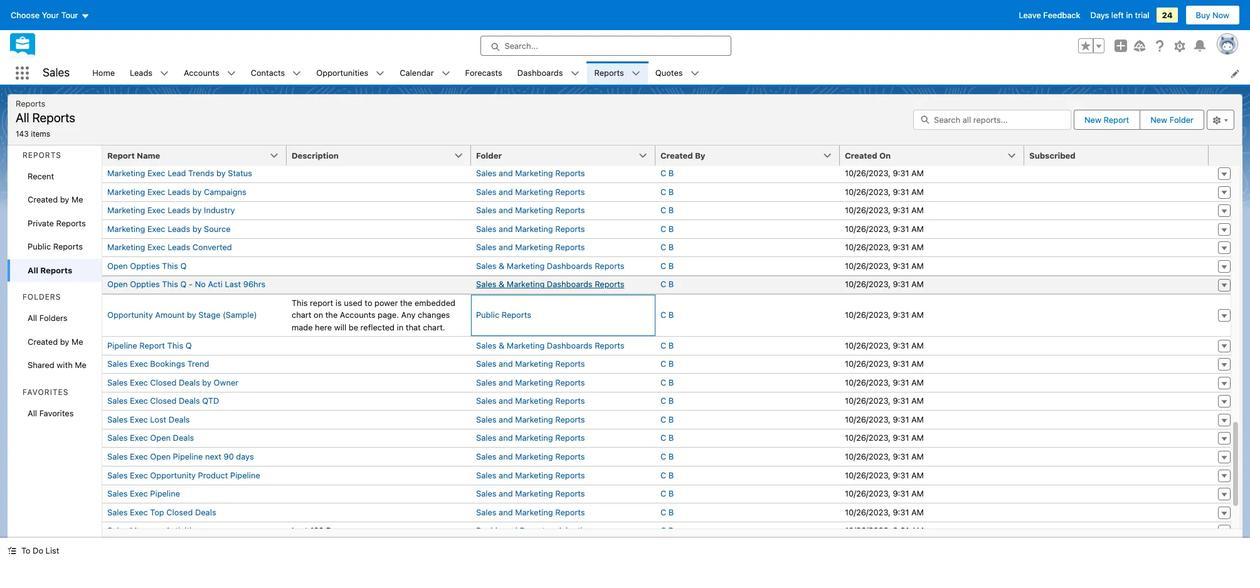Task type: locate. For each thing, give the bounding box(es) containing it.
oppties
[[130, 261, 160, 271], [130, 280, 160, 290]]

10/26/2023, 9:31 am for sales manager activities
[[845, 526, 925, 536]]

9:31 for marketing exec leads by campaigns
[[893, 187, 910, 197]]

1 created by me link from the top
[[8, 188, 102, 212]]

report for new report
[[1104, 115, 1130, 125]]

8 10/26/2023, 9:31 am from the top
[[845, 310, 925, 320]]

new for new folder
[[1151, 115, 1168, 125]]

14 c from the top
[[661, 433, 667, 443]]

deals right lost
[[169, 415, 190, 425]]

text default image inside leads list item
[[160, 69, 169, 78]]

0 vertical spatial me
[[72, 195, 83, 205]]

text default image inside dashboards "list item"
[[571, 69, 580, 78]]

me
[[72, 195, 83, 205], [72, 337, 83, 347], [75, 360, 87, 370]]

c for sales exec bookings trend
[[661, 359, 667, 369]]

1 vertical spatial days
[[326, 526, 345, 536]]

5 c b from the top
[[661, 242, 674, 253]]

deals left the qtd
[[179, 396, 200, 406]]

0 horizontal spatial public
[[28, 242, 51, 252]]

marketing for sales exec pipeline
[[515, 489, 553, 499]]

c for sales exec pipeline
[[661, 489, 667, 499]]

8 9:31 from the top
[[893, 310, 910, 320]]

0 vertical spatial public reports link
[[8, 235, 102, 259]]

text default image left reports link in the top of the page
[[571, 69, 580, 78]]

created left by
[[661, 150, 693, 160]]

8 am from the top
[[912, 310, 925, 320]]

text default image left quotes link
[[632, 69, 641, 78]]

c for sales exec opportunity product pipeline
[[661, 471, 667, 481]]

14 10/26/2023, from the top
[[845, 433, 891, 443]]

leads down marketing exec lead trends by status
[[168, 187, 190, 197]]

public down private
[[28, 242, 51, 252]]

am for marketing exec leads by source
[[912, 224, 925, 234]]

all for all folders
[[28, 313, 37, 323]]

sales exec closed deals by owner
[[107, 378, 239, 388]]

exec up marketing exec leads by industry on the top left
[[147, 187, 165, 197]]

4 10/26/2023, 9:31 am from the top
[[845, 224, 925, 234]]

24
[[1163, 10, 1173, 20]]

text default image inside reports list item
[[632, 69, 641, 78]]

leave feedback
[[1020, 10, 1081, 20]]

text default image inside "accounts" list item
[[227, 69, 236, 78]]

c b for sales exec lost deals
[[661, 415, 674, 425]]

sales for sales exec pipeline link
[[107, 489, 128, 499]]

c b for sales exec top closed deals
[[661, 508, 674, 518]]

sales and marketing reports for sales exec open deals
[[476, 433, 585, 443]]

sales for sales exec opportunity product pipeline sales and marketing reports link
[[476, 471, 497, 481]]

6 and from the top
[[499, 359, 513, 369]]

10 10/26/2023, 9:31 am from the top
[[845, 359, 925, 369]]

4 sales and marketing reports link from the top
[[476, 224, 585, 234]]

exec up sales exec lost deals link
[[130, 396, 148, 406]]

created by me link up shared with me
[[8, 330, 102, 354]]

3 sales and marketing reports link from the top
[[476, 205, 585, 215]]

0 horizontal spatial in
[[397, 322, 404, 332]]

b
[[669, 168, 674, 178], [669, 187, 674, 197], [669, 205, 674, 215], [669, 224, 674, 234], [669, 242, 674, 253], [669, 261, 674, 271], [669, 280, 674, 290], [669, 310, 674, 320], [669, 341, 674, 351], [669, 359, 674, 369], [669, 378, 674, 388], [669, 396, 674, 406], [669, 415, 674, 425], [669, 433, 674, 443], [669, 452, 674, 462], [669, 471, 674, 481], [669, 489, 674, 499], [669, 508, 674, 518], [669, 526, 674, 536]]

qtd
[[202, 396, 219, 406]]

c b link for sales exec bookings trend
[[661, 359, 674, 369]]

(sample)
[[223, 310, 257, 320]]

list containing home
[[85, 62, 1251, 85]]

created by me link for private
[[8, 188, 102, 212]]

by left source
[[193, 224, 202, 234]]

this
[[162, 261, 178, 271], [162, 280, 178, 290], [292, 298, 308, 308], [167, 341, 183, 351]]

1 and from the top
[[499, 168, 513, 178]]

exec up sales exec pipeline link
[[130, 471, 148, 481]]

new right "new report" button
[[1151, 115, 1168, 125]]

sales exec lost deals
[[107, 415, 190, 425]]

deals down trend
[[179, 378, 200, 388]]

exec up marketing exec leads by source link
[[147, 205, 165, 215]]

exec down sales exec lost deals link
[[130, 433, 148, 443]]

1 vertical spatial &
[[499, 280, 505, 290]]

1 vertical spatial oppties
[[130, 280, 160, 290]]

dashboards for open oppties this q
[[547, 261, 593, 271]]

deals up activities
[[195, 508, 216, 518]]

9:31 for sales exec open deals
[[893, 433, 910, 443]]

marketing exec leads by campaigns link
[[107, 187, 247, 197]]

17 c from the top
[[661, 489, 667, 499]]

leads down marketing exec leads by campaigns link
[[168, 205, 190, 215]]

1 b from the top
[[669, 168, 674, 178]]

created
[[661, 150, 693, 160], [845, 150, 878, 160], [28, 195, 58, 205], [28, 337, 58, 347]]

text default image right the calendar
[[442, 69, 450, 78]]

19 10/26/2023, from the top
[[845, 526, 891, 536]]

text default image inside the calendar list item
[[442, 69, 450, 78]]

10 am from the top
[[912, 359, 925, 369]]

2 vertical spatial &
[[499, 341, 505, 351]]

1 am from the top
[[912, 168, 925, 178]]

18 10/26/2023, 9:31 am from the top
[[845, 508, 925, 518]]

b for marketing exec leads converted
[[669, 242, 674, 253]]

19 10/26/2023, 9:31 am from the top
[[845, 526, 925, 536]]

16 9:31 from the top
[[893, 471, 910, 481]]

14 sales and marketing reports from the top
[[476, 508, 585, 518]]

exec left top
[[130, 508, 148, 518]]

9:31 for sales manager activities
[[893, 526, 910, 536]]

am for marketing exec leads converted
[[912, 242, 925, 253]]

days left left
[[1091, 10, 1110, 20]]

report up subscribed button on the right top of the page
[[1104, 115, 1130, 125]]

c b link for marketing exec leads converted
[[661, 242, 674, 253]]

12 c b from the top
[[661, 396, 674, 406]]

created by
[[661, 150, 706, 160]]

report
[[310, 298, 333, 308]]

marketing
[[107, 168, 145, 178], [515, 168, 553, 178], [107, 187, 145, 197], [515, 187, 553, 197], [107, 205, 145, 215], [515, 205, 553, 215], [107, 224, 145, 234], [515, 224, 553, 234], [107, 242, 145, 253], [515, 242, 553, 253], [507, 261, 545, 271], [507, 280, 545, 290], [507, 341, 545, 351], [515, 359, 553, 369], [515, 378, 553, 388], [515, 396, 553, 406], [515, 415, 553, 425], [515, 433, 553, 443], [515, 452, 553, 462], [515, 471, 553, 481], [515, 489, 553, 499], [515, 508, 553, 518]]

1 & from the top
[[499, 261, 505, 271]]

3 text default image from the left
[[632, 69, 641, 78]]

sales for sales exec lost deals link
[[107, 415, 128, 425]]

10/26/2023, for sales exec pipeline
[[845, 489, 891, 499]]

shared with me
[[28, 360, 87, 370]]

1 vertical spatial public reports
[[476, 310, 532, 320]]

3 10/26/2023, from the top
[[845, 205, 891, 215]]

0 vertical spatial sales & marketing dashboards reports link
[[476, 261, 625, 271]]

0 horizontal spatial public reports link
[[8, 235, 102, 259]]

1 vertical spatial created by me link
[[8, 330, 102, 354]]

sales exec open deals link
[[107, 433, 194, 443]]

2 vertical spatial sales & marketing dashboards reports
[[476, 341, 625, 351]]

choose your tour
[[11, 10, 78, 20]]

this inside this report is used to power the embedded chart on the accounts page.  any changes made here will be reflected in that chart.
[[292, 298, 308, 308]]

text default image right the contacts
[[293, 69, 302, 78]]

exec left lost
[[130, 415, 148, 425]]

7 c b link from the top
[[661, 280, 674, 290]]

18 am from the top
[[912, 508, 925, 518]]

12 c from the top
[[661, 396, 667, 406]]

quotes list item
[[648, 62, 707, 85]]

0 vertical spatial in
[[1127, 10, 1134, 20]]

0 vertical spatial q
[[180, 261, 187, 271]]

2 vertical spatial report
[[140, 341, 165, 351]]

9 b from the top
[[669, 341, 674, 351]]

13 c b from the top
[[661, 415, 674, 425]]

0 vertical spatial &
[[499, 261, 505, 271]]

17 am from the top
[[912, 489, 925, 499]]

4 c b link from the top
[[661, 224, 674, 234]]

1 horizontal spatial public reports
[[476, 310, 532, 320]]

10 9:31 from the top
[[893, 359, 910, 369]]

0 horizontal spatial public reports
[[28, 242, 83, 252]]

13 9:31 from the top
[[893, 415, 910, 425]]

pipeline up sales exec opportunity product pipeline
[[173, 452, 203, 462]]

text default image left contacts link
[[227, 69, 236, 78]]

trial
[[1136, 10, 1150, 20]]

in left that
[[397, 322, 404, 332]]

& for pipeline report this q
[[499, 341, 505, 351]]

11 sales and marketing reports link from the top
[[476, 452, 585, 462]]

q left no
[[180, 280, 187, 290]]

text default image inside opportunities list item
[[376, 69, 385, 78]]

oppties down the open oppties this q link at the top left of the page
[[130, 280, 160, 290]]

q up open oppties this q - no acti last 96hrs link
[[180, 261, 187, 271]]

sales for marketing exec leads converted's sales and marketing reports link
[[476, 242, 497, 253]]

on
[[880, 150, 891, 160]]

9:31 for marketing exec lead trends by status
[[893, 168, 910, 178]]

1 10/26/2023, from the top
[[845, 168, 891, 178]]

opportunities list item
[[309, 62, 393, 85]]

6 10/26/2023, 9:31 am from the top
[[845, 261, 925, 271]]

b for sales manager activities
[[669, 526, 674, 536]]

1 vertical spatial in
[[397, 322, 404, 332]]

1 vertical spatial created by me
[[28, 337, 83, 347]]

shared with me link
[[8, 354, 102, 378]]

that
[[406, 322, 421, 332]]

open down lost
[[150, 433, 171, 443]]

opportunity down the sales exec open pipeline next 90 days link at the left of the page
[[150, 471, 196, 481]]

c b link for sales exec closed deals qtd
[[661, 396, 674, 406]]

all folders
[[28, 313, 68, 323]]

1 vertical spatial closed
[[150, 396, 177, 406]]

created left the on at the right of the page
[[845, 150, 878, 160]]

favorites up all favorites
[[23, 388, 69, 397]]

favorites down shared with me link
[[39, 408, 74, 418]]

6 c b link from the top
[[661, 261, 674, 271]]

7 c b from the top
[[661, 280, 674, 290]]

4 9:31 from the top
[[893, 224, 910, 234]]

this for pipeline report this q
[[167, 341, 183, 351]]

14 9:31 from the top
[[893, 433, 910, 443]]

1 vertical spatial report
[[107, 150, 135, 160]]

7 b from the top
[[669, 280, 674, 290]]

13 sales and marketing reports link from the top
[[476, 489, 585, 499]]

sales
[[43, 66, 70, 79], [476, 168, 497, 178], [476, 187, 497, 197], [476, 205, 497, 215], [476, 224, 497, 234], [476, 242, 497, 253], [476, 261, 497, 271], [476, 280, 497, 290], [476, 341, 497, 351], [107, 359, 128, 369], [476, 359, 497, 369], [107, 378, 128, 388], [476, 378, 497, 388], [107, 396, 128, 406], [476, 396, 497, 406], [107, 415, 128, 425], [476, 415, 497, 425], [107, 433, 128, 443], [476, 433, 497, 443], [107, 452, 128, 462], [476, 452, 497, 462], [107, 471, 128, 481], [476, 471, 497, 481], [107, 489, 128, 499], [476, 489, 497, 499], [107, 508, 128, 518], [476, 508, 497, 518], [107, 526, 128, 536]]

9:31 for sales exec lost deals
[[893, 415, 910, 425]]

c b for sales exec closed deals qtd
[[661, 396, 674, 406]]

exec for sales exec opportunity product pipeline
[[130, 471, 148, 481]]

folders up shared with me
[[39, 313, 68, 323]]

c b link for open oppties this q
[[661, 261, 674, 271]]

10/26/2023, 9:31 am for sales exec opportunity product pipeline
[[845, 471, 925, 481]]

industry
[[204, 205, 235, 215]]

created by me
[[28, 195, 83, 205], [28, 337, 83, 347]]

14 and from the top
[[499, 508, 513, 518]]

12 and from the top
[[499, 471, 513, 481]]

am for sales exec pipeline
[[912, 489, 925, 499]]

in right left
[[1127, 10, 1134, 20]]

any
[[401, 310, 416, 320]]

dashboard reports - adoption
[[476, 526, 592, 536]]

1 horizontal spatial new
[[1151, 115, 1168, 125]]

2 vertical spatial me
[[75, 360, 87, 370]]

marketing for marketing exec leads converted
[[515, 242, 553, 253]]

sales exec pipeline link
[[107, 489, 180, 499]]

11 and from the top
[[499, 452, 513, 462]]

report left name
[[107, 150, 135, 160]]

chart.
[[423, 322, 445, 332]]

12 b from the top
[[669, 396, 674, 406]]

deals up the sales exec open pipeline next 90 days link at the left of the page
[[173, 433, 194, 443]]

0 vertical spatial folder
[[1170, 115, 1194, 125]]

sales and marketing reports link for marketing exec leads by industry
[[476, 205, 585, 215]]

will
[[334, 322, 347, 332]]

created by me link up private reports on the top of the page
[[8, 188, 102, 212]]

& for open oppties this q
[[499, 261, 505, 271]]

15 c from the top
[[661, 452, 667, 462]]

0 vertical spatial created by me link
[[8, 188, 102, 212]]

c b link for pipeline report this q
[[661, 341, 674, 351]]

2 10/26/2023, from the top
[[845, 187, 891, 197]]

text default image right quotes
[[691, 69, 700, 78]]

9:31 for sales exec top closed deals
[[893, 508, 910, 518]]

list
[[85, 62, 1251, 85]]

0 vertical spatial last
[[225, 280, 241, 290]]

the up "any"
[[400, 298, 413, 308]]

this report is used to power the embedded chart on the accounts page.  any changes made here will be reflected in that chart.
[[292, 298, 456, 332]]

c b
[[661, 168, 674, 178], [661, 187, 674, 197], [661, 205, 674, 215], [661, 224, 674, 234], [661, 242, 674, 253], [661, 261, 674, 271], [661, 280, 674, 290], [661, 310, 674, 320], [661, 341, 674, 351], [661, 359, 674, 369], [661, 378, 674, 388], [661, 396, 674, 406], [661, 415, 674, 425], [661, 433, 674, 443], [661, 452, 674, 462], [661, 471, 674, 481], [661, 489, 674, 499], [661, 508, 674, 518], [661, 526, 674, 536]]

status
[[228, 168, 252, 178]]

1 horizontal spatial the
[[400, 298, 413, 308]]

am for sales exec open deals
[[912, 433, 925, 443]]

5 and from the top
[[499, 242, 513, 253]]

13 b from the top
[[669, 415, 674, 425]]

by
[[217, 168, 226, 178], [193, 187, 202, 197], [60, 195, 69, 205], [193, 205, 202, 215], [193, 224, 202, 234], [187, 310, 196, 320], [60, 337, 69, 347], [202, 378, 212, 388]]

last right acti
[[225, 280, 241, 290]]

calendar list item
[[393, 62, 458, 85]]

8 c b link from the top
[[661, 310, 674, 320]]

dashboards
[[518, 68, 563, 78], [547, 261, 593, 271], [547, 280, 593, 290], [547, 341, 593, 351]]

1 vertical spatial favorites
[[39, 408, 74, 418]]

sales exec opportunity product pipeline
[[107, 471, 260, 481]]

2 vertical spatial closed
[[167, 508, 193, 518]]

reports inside list item
[[595, 68, 624, 78]]

10 sales and marketing reports link from the top
[[476, 433, 585, 443]]

leads right the home
[[130, 68, 153, 78]]

18 9:31 from the top
[[893, 508, 910, 518]]

1 vertical spatial q
[[180, 280, 187, 290]]

sales & marketing dashboards reports for pipeline report this q
[[476, 341, 625, 351]]

1 oppties from the top
[[130, 261, 160, 271]]

marketing exec leads by campaigns
[[107, 187, 247, 197]]

exec for sales exec open pipeline next 90 days
[[130, 452, 148, 462]]

private reports link
[[8, 212, 102, 235]]

1 vertical spatial sales & marketing dashboards reports
[[476, 280, 625, 290]]

& for open oppties this q - no acti last 96hrs
[[499, 280, 505, 290]]

pipeline down days
[[230, 471, 260, 481]]

deals
[[179, 378, 200, 388], [179, 396, 200, 406], [169, 415, 190, 425], [173, 433, 194, 443], [195, 508, 216, 518]]

accounts
[[184, 68, 219, 78], [340, 310, 376, 320]]

0 vertical spatial oppties
[[130, 261, 160, 271]]

15 10/26/2023, from the top
[[845, 452, 891, 462]]

all favorites link
[[8, 402, 102, 426]]

choose
[[11, 10, 40, 20]]

closed for by
[[150, 378, 177, 388]]

deals for sales exec closed deals by owner
[[179, 378, 200, 388]]

2 am from the top
[[912, 187, 925, 197]]

text default image for reports
[[632, 69, 641, 78]]

2 new from the left
[[1151, 115, 1168, 125]]

14 b from the top
[[669, 433, 674, 443]]

days right 120
[[326, 526, 345, 536]]

closed up activities
[[167, 508, 193, 518]]

1 vertical spatial folder
[[476, 150, 502, 160]]

report up sales exec bookings trend link
[[140, 341, 165, 351]]

5 10/26/2023, 9:31 am from the top
[[845, 242, 925, 253]]

lead
[[168, 168, 186, 178]]

q up trend
[[186, 341, 192, 351]]

dashboard
[[476, 526, 518, 536]]

reports
[[595, 68, 624, 78], [16, 99, 45, 109], [32, 110, 75, 125], [23, 150, 61, 160], [556, 168, 585, 178], [556, 187, 585, 197], [556, 205, 585, 215], [56, 218, 86, 228], [556, 224, 585, 234], [53, 242, 83, 252], [556, 242, 585, 253], [595, 261, 625, 271], [40, 265, 72, 275], [595, 280, 625, 290], [502, 310, 532, 320], [595, 341, 625, 351], [556, 359, 585, 369], [556, 378, 585, 388], [556, 396, 585, 406], [556, 415, 585, 425], [556, 433, 585, 443], [556, 452, 585, 462], [556, 471, 585, 481], [556, 489, 585, 499], [556, 508, 585, 518], [520, 526, 550, 536]]

text default image inside contacts list item
[[293, 69, 302, 78]]

exec down sales exec open deals link
[[130, 452, 148, 462]]

sales and marketing reports link for sales exec closed deals by owner
[[476, 378, 585, 388]]

owner
[[214, 378, 239, 388]]

opportunity up pipeline report this q link
[[107, 310, 153, 320]]

c
[[661, 168, 667, 178], [661, 187, 667, 197], [661, 205, 667, 215], [661, 224, 667, 234], [661, 242, 667, 253], [661, 261, 667, 271], [661, 280, 667, 290], [661, 310, 667, 320], [661, 341, 667, 351], [661, 359, 667, 369], [661, 378, 667, 388], [661, 396, 667, 406], [661, 415, 667, 425], [661, 433, 667, 443], [661, 452, 667, 462], [661, 471, 667, 481], [661, 489, 667, 499], [661, 508, 667, 518], [661, 526, 667, 536]]

last left 120
[[292, 526, 308, 536]]

9 c b from the top
[[661, 341, 674, 351]]

16 c from the top
[[661, 471, 667, 481]]

oppties for open oppties this q
[[130, 261, 160, 271]]

marketing exec leads converted link
[[107, 242, 232, 253]]

open down sales exec open deals
[[150, 452, 171, 462]]

2 horizontal spatial report
[[1104, 115, 1130, 125]]

exec for sales exec lost deals
[[130, 415, 148, 425]]

open
[[107, 261, 128, 271], [107, 280, 128, 290], [150, 433, 171, 443], [150, 452, 171, 462]]

10/26/2023, 9:31 am for opportunity amount by stage (sample)
[[845, 310, 925, 320]]

campaigns
[[204, 187, 247, 197]]

0 vertical spatial -
[[189, 280, 193, 290]]

by left stage
[[187, 310, 196, 320]]

marketing for sales exec open deals
[[515, 433, 553, 443]]

marketing for open oppties this q - no acti last 96hrs
[[507, 280, 545, 290]]

10/26/2023, for sales manager activities
[[845, 526, 891, 536]]

created by me for with
[[28, 337, 83, 347]]

- left no
[[189, 280, 193, 290]]

1 horizontal spatial in
[[1127, 10, 1134, 20]]

1 horizontal spatial -
[[552, 526, 556, 536]]

13 c from the top
[[661, 415, 667, 425]]

closed up the sales exec closed deals qtd link
[[150, 378, 177, 388]]

sales for sales exec closed deals by owner "link"
[[107, 378, 128, 388]]

your
[[42, 10, 59, 20]]

c b for marketing exec leads by source
[[661, 224, 674, 234]]

2 vertical spatial sales & marketing dashboards reports link
[[476, 341, 625, 351]]

0 vertical spatial report
[[1104, 115, 1130, 125]]

text default image left calendar link
[[376, 69, 385, 78]]

reports list item
[[587, 62, 648, 85]]

sales and marketing reports for marketing exec lead trends by status
[[476, 168, 585, 178]]

sales for sales and marketing reports link for marketing exec lead trends by status
[[476, 168, 497, 178]]

1 sales & marketing dashboards reports link from the top
[[476, 261, 625, 271]]

closed up lost
[[150, 396, 177, 406]]

15 am from the top
[[912, 452, 925, 462]]

contacts list item
[[243, 62, 309, 85]]

8 c b from the top
[[661, 310, 674, 320]]

b for sales exec opportunity product pipeline
[[669, 471, 674, 481]]

4 sales and marketing reports from the top
[[476, 224, 585, 234]]

me right with in the left of the page
[[75, 360, 87, 370]]

sales exec lost deals link
[[107, 415, 190, 425]]

1 vertical spatial sales & marketing dashboards reports link
[[476, 280, 625, 290]]

sales & marketing dashboards reports link
[[476, 261, 625, 271], [476, 280, 625, 290], [476, 341, 625, 351]]

sales and marketing reports link for sales exec lost deals
[[476, 415, 585, 425]]

96hrs
[[243, 280, 266, 290]]

exec up sales exec top closed deals link
[[130, 489, 148, 499]]

this up chart
[[292, 298, 308, 308]]

created by me link
[[8, 188, 102, 212], [8, 330, 102, 354]]

report name
[[107, 150, 160, 160]]

5 9:31 from the top
[[893, 242, 910, 253]]

16 am from the top
[[912, 471, 925, 481]]

accounts up be
[[340, 310, 376, 320]]

c b link for marketing exec leads by campaigns
[[661, 187, 674, 197]]

0 horizontal spatial last
[[225, 280, 241, 290]]

12 10/26/2023, 9:31 am from the top
[[845, 396, 925, 406]]

exec down name
[[147, 168, 165, 178]]

exec up open oppties this q
[[147, 242, 165, 253]]

me up with in the left of the page
[[72, 337, 83, 347]]

text default image
[[160, 69, 169, 78], [293, 69, 302, 78], [632, 69, 641, 78], [691, 69, 700, 78]]

1 horizontal spatial last
[[292, 526, 308, 536]]

text default image
[[227, 69, 236, 78], [376, 69, 385, 78], [442, 69, 450, 78], [571, 69, 580, 78], [8, 547, 16, 556]]

11 c b from the top
[[661, 378, 674, 388]]

10/26/2023, for marketing exec leads converted
[[845, 242, 891, 253]]

0 vertical spatial days
[[1091, 10, 1110, 20]]

9:31 for sales exec open pipeline next 90 days
[[893, 452, 910, 462]]

12 sales and marketing reports link from the top
[[476, 471, 585, 481]]

13 10/26/2023, from the top
[[845, 415, 891, 425]]

1 10/26/2023, 9:31 am from the top
[[845, 168, 925, 178]]

trends
[[188, 168, 214, 178]]

sales for marketing exec leads by source sales and marketing reports link
[[476, 224, 497, 234]]

0 vertical spatial created by me
[[28, 195, 83, 205]]

0 horizontal spatial new
[[1085, 115, 1102, 125]]

last
[[225, 280, 241, 290], [292, 526, 308, 536]]

0 horizontal spatial accounts
[[184, 68, 219, 78]]

0 vertical spatial closed
[[150, 378, 177, 388]]

1 vertical spatial public
[[476, 310, 500, 320]]

6 am from the top
[[912, 261, 925, 271]]

exec down sales exec bookings trend
[[130, 378, 148, 388]]

14 sales and marketing reports link from the top
[[476, 508, 585, 518]]

leads down marketing exec leads by industry link
[[168, 224, 190, 234]]

reports all reports 143 items
[[16, 99, 75, 138]]

this down marketing exec leads converted
[[162, 261, 178, 271]]

c for sales exec closed deals by owner
[[661, 378, 667, 388]]

9 c b link from the top
[[661, 341, 674, 351]]

b for sales exec bookings trend
[[669, 359, 674, 369]]

the right on on the bottom of the page
[[326, 310, 338, 320]]

0 vertical spatial sales & marketing dashboards reports
[[476, 261, 625, 271]]

10/26/2023, for sales exec top closed deals
[[845, 508, 891, 518]]

2 sales and marketing reports from the top
[[476, 187, 585, 197]]

opportunity amount by stage (sample) link
[[107, 310, 257, 320]]

accounts right leads list item
[[184, 68, 219, 78]]

text default image left to
[[8, 547, 16, 556]]

16 10/26/2023, 9:31 am from the top
[[845, 471, 925, 481]]

dashboards list item
[[510, 62, 587, 85]]

cell
[[287, 164, 471, 183], [1025, 164, 1210, 183], [287, 183, 471, 201], [1025, 183, 1210, 201], [287, 201, 471, 220], [1025, 201, 1210, 220], [287, 220, 471, 238], [1025, 220, 1210, 238], [287, 238, 471, 257], [1025, 238, 1210, 257], [287, 257, 471, 276], [1025, 257, 1210, 276], [287, 276, 471, 294], [1025, 276, 1210, 294], [1025, 294, 1210, 336], [287, 336, 471, 355], [1025, 336, 1210, 355], [287, 355, 471, 374], [1025, 355, 1210, 374], [287, 374, 471, 392], [1025, 374, 1210, 392], [287, 392, 471, 411], [1025, 392, 1210, 411], [287, 411, 471, 429], [1025, 411, 1210, 429], [287, 429, 471, 448], [1025, 429, 1210, 448], [287, 448, 471, 466], [1025, 448, 1210, 466], [287, 466, 471, 485], [1025, 466, 1210, 485], [287, 485, 471, 504], [1025, 485, 1210, 504], [287, 504, 471, 522], [1025, 504, 1210, 522], [1025, 522, 1210, 541]]

no
[[195, 280, 206, 290]]

1 vertical spatial the
[[326, 310, 338, 320]]

leads list item
[[122, 62, 176, 85]]

all down shared
[[28, 408, 37, 418]]

0 vertical spatial public
[[28, 242, 51, 252]]

1 horizontal spatial report
[[140, 341, 165, 351]]

this down the open oppties this q link at the top left of the page
[[162, 280, 178, 290]]

1 horizontal spatial days
[[1091, 10, 1110, 20]]

3 10/26/2023, 9:31 am from the top
[[845, 205, 925, 215]]

subscribed
[[1030, 150, 1076, 160]]

- left adoption
[[552, 526, 556, 536]]

created up shared
[[28, 337, 58, 347]]

0 horizontal spatial the
[[326, 310, 338, 320]]

open down marketing exec leads converted
[[107, 261, 128, 271]]

oppties down marketing exec leads converted "link"
[[130, 261, 160, 271]]

new up subscribed button on the right top of the page
[[1085, 115, 1102, 125]]

new report button
[[1075, 110, 1140, 129]]

4 10/26/2023, from the top
[[845, 224, 891, 234]]

1 9:31 from the top
[[893, 168, 910, 178]]

calendar
[[400, 68, 434, 78]]

name
[[137, 150, 160, 160]]

1 horizontal spatial accounts
[[340, 310, 376, 320]]

0 vertical spatial accounts
[[184, 68, 219, 78]]

2 sales & marketing dashboards reports link from the top
[[476, 280, 625, 290]]

6 b from the top
[[669, 261, 674, 271]]

report
[[1104, 115, 1130, 125], [107, 150, 135, 160], [140, 341, 165, 351]]

text default image inside quotes "list item"
[[691, 69, 700, 78]]

17 c b link from the top
[[661, 489, 674, 499]]

pipeline up sales exec bookings trend link
[[107, 341, 137, 351]]

2 vertical spatial q
[[186, 341, 192, 351]]

5 10/26/2023, from the top
[[845, 242, 891, 253]]

created by me down all folders link
[[28, 337, 83, 347]]

1 vertical spatial me
[[72, 337, 83, 347]]

accounts inside this report is used to power the embedded chart on the accounts page.  any changes made here will be reflected in that chart.
[[340, 310, 376, 320]]

2 9:31 from the top
[[893, 187, 910, 197]]

11 am from the top
[[912, 378, 925, 388]]

to
[[365, 298, 373, 308]]

9:31 for sales exec closed deals by owner
[[893, 378, 910, 388]]

9 sales and marketing reports from the top
[[476, 415, 585, 425]]

c b for marketing exec leads by campaigns
[[661, 187, 674, 197]]

6 10/26/2023, from the top
[[845, 261, 891, 271]]

manager
[[130, 526, 163, 536]]

exec down pipeline report this q
[[130, 359, 148, 369]]

am for open oppties this q
[[912, 261, 925, 271]]

public right changes
[[476, 310, 500, 320]]

is
[[336, 298, 342, 308]]

marketing for open oppties this q
[[507, 261, 545, 271]]

12 10/26/2023, from the top
[[845, 396, 891, 406]]

1 vertical spatial public reports link
[[476, 310, 532, 320]]

q for open oppties this q - no acti last 96hrs
[[180, 280, 187, 290]]

10 c b from the top
[[661, 359, 674, 369]]

17 b from the top
[[669, 489, 674, 499]]

1 horizontal spatial folder
[[1170, 115, 1194, 125]]

4 c b from the top
[[661, 224, 674, 234]]

report name button
[[102, 145, 287, 165]]

all up shared
[[28, 313, 37, 323]]

1 vertical spatial accounts
[[340, 310, 376, 320]]

folders up all folders
[[23, 293, 61, 302]]

choose your tour button
[[10, 5, 90, 25]]

sales for marketing exec leads by campaigns's sales and marketing reports link
[[476, 187, 497, 197]]

this up bookings
[[167, 341, 183, 351]]

9 10/26/2023, 9:31 am from the top
[[845, 341, 925, 351]]

closed
[[150, 378, 177, 388], [150, 396, 177, 406], [167, 508, 193, 518]]

accounts link
[[176, 62, 227, 85]]

16 c b from the top
[[661, 471, 674, 481]]

c b for opportunity amount by stage (sample)
[[661, 310, 674, 320]]

marketing exec leads by industry link
[[107, 205, 235, 215]]

18 10/26/2023, from the top
[[845, 508, 891, 518]]

0 vertical spatial public reports
[[28, 242, 83, 252]]

all down private
[[28, 265, 38, 275]]

me for with
[[72, 337, 83, 347]]

leads down marketing exec leads by source
[[168, 242, 190, 253]]

open down open oppties this q
[[107, 280, 128, 290]]

me up private reports on the top of the page
[[72, 195, 83, 205]]

text default image left accounts "link"
[[160, 69, 169, 78]]

19 c b link from the top
[[661, 526, 674, 536]]

exec up marketing exec leads converted
[[147, 224, 165, 234]]

10/26/2023, for pipeline report this q
[[845, 341, 891, 351]]

and for marketing exec leads by source
[[499, 224, 513, 234]]

1 vertical spatial last
[[292, 526, 308, 536]]

10/26/2023, 9:31 am for sales exec pipeline
[[845, 489, 925, 499]]

9:31
[[893, 168, 910, 178], [893, 187, 910, 197], [893, 205, 910, 215], [893, 224, 910, 234], [893, 242, 910, 253], [893, 261, 910, 271], [893, 280, 910, 290], [893, 310, 910, 320], [893, 341, 910, 351], [893, 359, 910, 369], [893, 378, 910, 388], [893, 396, 910, 406], [893, 415, 910, 425], [893, 433, 910, 443], [893, 452, 910, 462], [893, 471, 910, 481], [893, 489, 910, 499], [893, 508, 910, 518], [893, 526, 910, 536]]

sales & marketing dashboards reports
[[476, 261, 625, 271], [476, 280, 625, 290], [476, 341, 625, 351]]

5 c b link from the top
[[661, 242, 674, 253]]

all up 143 at left
[[16, 110, 29, 125]]

group
[[1079, 38, 1105, 53]]

sales for the sales & marketing dashboards reports "link" for open oppties this q - no acti last 96hrs
[[476, 280, 497, 290]]

marketing exec leads converted
[[107, 242, 232, 253]]

sales & marketing dashboards reports link for open oppties this q
[[476, 261, 625, 271]]



Task type: vqa. For each thing, say whether or not it's contained in the screenshot.


Task type: describe. For each thing, give the bounding box(es) containing it.
by up with in the left of the page
[[60, 337, 69, 347]]

Search all reports... text field
[[914, 110, 1072, 130]]

sales exec open pipeline next 90 days
[[107, 452, 254, 462]]

am for sales exec lost deals
[[912, 415, 925, 425]]

sales for sales and marketing reports link associated with sales exec open deals
[[476, 433, 497, 443]]

sales exec closed deals qtd link
[[107, 396, 219, 406]]

days left in trial
[[1091, 10, 1150, 20]]

this for open oppties this q - no acti last 96hrs
[[162, 280, 178, 290]]

created on
[[845, 150, 891, 160]]

exec for sales exec top closed deals
[[130, 508, 148, 518]]

exec for sales exec pipeline
[[130, 489, 148, 499]]

this for open oppties this q
[[162, 261, 178, 271]]

embedded
[[415, 298, 456, 308]]

be
[[349, 322, 358, 332]]

and for sales exec lost deals
[[499, 415, 513, 425]]

c b link for sales manager activities
[[661, 526, 674, 536]]

me for reports
[[72, 195, 83, 205]]

sales for the sales exec open pipeline next 90 days link at the left of the page
[[107, 452, 128, 462]]

sales for sales exec bookings trend sales and marketing reports link
[[476, 359, 497, 369]]

new folder button
[[1141, 110, 1205, 130]]

sales & marketing dashboards reports link for pipeline report this q
[[476, 341, 625, 351]]

description
[[292, 150, 339, 160]]

dashboard reports - adoption link
[[476, 526, 592, 536]]

c b link for sales exec pipeline
[[661, 489, 674, 499]]

c b link for opportunity amount by stage (sample)
[[661, 310, 674, 320]]

10/26/2023, for sales exec closed deals qtd
[[845, 396, 891, 406]]

report for pipeline report this q
[[140, 341, 165, 351]]

list
[[46, 546, 59, 556]]

exec for sales exec closed deals qtd
[[130, 396, 148, 406]]

0 vertical spatial opportunity
[[107, 310, 153, 320]]

new folder
[[1151, 115, 1194, 125]]

text default image for leads
[[160, 69, 169, 78]]

power
[[375, 298, 398, 308]]

private reports
[[28, 218, 86, 228]]

143
[[16, 129, 29, 138]]

c b for marketing exec lead trends by status
[[661, 168, 674, 178]]

c b for sales exec closed deals by owner
[[661, 378, 674, 388]]

recent link
[[8, 165, 102, 188]]

exec for marketing exec leads by campaigns
[[147, 187, 165, 197]]

open oppties this q - no acti last 96hrs link
[[107, 280, 266, 290]]

and for sales exec top closed deals
[[499, 508, 513, 518]]

c b link for marketing exec leads by industry
[[661, 205, 674, 215]]

recent
[[28, 171, 54, 181]]

1 vertical spatial folders
[[39, 313, 68, 323]]

sales and marketing reports for sales exec open pipeline next 90 days
[[476, 452, 585, 462]]

sales exec pipeline
[[107, 489, 180, 499]]

by up the qtd
[[202, 378, 212, 388]]

sales exec closed deals by owner link
[[107, 378, 239, 388]]

trend
[[188, 359, 209, 369]]

items
[[31, 129, 50, 138]]

bookings
[[150, 359, 185, 369]]

sales and marketing reports link for sales exec closed deals qtd
[[476, 396, 585, 406]]

sales exec top closed deals
[[107, 508, 216, 518]]

sales exec open deals
[[107, 433, 194, 443]]

sales and marketing reports link for sales exec top closed deals
[[476, 508, 585, 518]]

dashboards for open oppties this q - no acti last 96hrs
[[547, 280, 593, 290]]

created on button
[[840, 145, 1025, 165]]

9:31 for sales exec opportunity product pipeline
[[893, 471, 910, 481]]

by left industry
[[193, 205, 202, 215]]

with
[[57, 360, 73, 370]]

10/26/2023, 9:31 am for marketing exec leads converted
[[845, 242, 925, 253]]

next
[[205, 452, 222, 462]]

0 horizontal spatial -
[[189, 280, 193, 290]]

leads inside list item
[[130, 68, 153, 78]]

marketing exec lead trends by status
[[107, 168, 252, 178]]

leads link
[[122, 62, 160, 85]]

sales for sales and marketing reports link associated with sales exec closed deals qtd
[[476, 396, 497, 406]]

accounts inside "link"
[[184, 68, 219, 78]]

1 horizontal spatial public reports link
[[476, 310, 532, 320]]

created by button
[[656, 145, 840, 165]]

marketing exec lead trends by status link
[[107, 168, 252, 178]]

last 120 days
[[292, 526, 345, 536]]

c for marketing exec leads by campaigns
[[661, 187, 667, 197]]

exec for marketing exec leads by source
[[147, 224, 165, 234]]

sales for sales exec top closed deals link
[[107, 508, 128, 518]]

10/26/2023, for sales exec closed deals by owner
[[845, 378, 891, 388]]

0 horizontal spatial folder
[[476, 150, 502, 160]]

sales and marketing reports for marketing exec leads converted
[[476, 242, 585, 253]]

sales and marketing reports link for sales exec open deals
[[476, 433, 585, 443]]

c for marketing exec lead trends by status
[[661, 168, 667, 178]]

c b for pipeline report this q
[[661, 341, 674, 351]]

me inside shared with me link
[[75, 360, 87, 370]]

text default image inside "to do list" button
[[8, 547, 16, 556]]

marketing for marketing exec lead trends by status
[[515, 168, 553, 178]]

sales & marketing dashboards reports for open oppties this q - no acti last 96hrs
[[476, 280, 625, 290]]

all reports
[[28, 265, 72, 275]]

all inside reports all reports 143 items
[[16, 110, 29, 125]]

sales and marketing reports for sales exec lost deals
[[476, 415, 585, 425]]

in inside this report is used to power the embedded chart on the accounts page.  any changes made here will be reflected in that chart.
[[397, 322, 404, 332]]

1 horizontal spatial public
[[476, 310, 500, 320]]

sales and marketing reports for sales exec bookings trend
[[476, 359, 585, 369]]

am for opportunity amount by stage (sample)
[[912, 310, 925, 320]]

pipeline up sales exec top closed deals
[[150, 489, 180, 499]]

10/26/2023, for opportunity amount by stage (sample)
[[845, 310, 891, 320]]

description button
[[287, 145, 471, 165]]

10/26/2023, for marketing exec leads by campaigns
[[845, 187, 891, 197]]

9:31 for open oppties this q - no acti last 96hrs
[[893, 280, 910, 290]]

sales exec bookings trend
[[107, 359, 209, 369]]

created down the recent
[[28, 195, 58, 205]]

forecasts
[[465, 68, 503, 78]]

amount
[[155, 310, 185, 320]]

c for opportunity amount by stage (sample)
[[661, 310, 667, 320]]

open oppties this q link
[[107, 261, 187, 271]]

all favorites
[[28, 408, 74, 418]]

opportunity amount by stage (sample)
[[107, 310, 257, 320]]

10/26/2023, 9:31 am for open oppties this q
[[845, 261, 925, 271]]

page.
[[378, 310, 399, 320]]

left
[[1112, 10, 1125, 20]]

b for marketing exec lead trends by status
[[669, 168, 674, 178]]

marketing exec leads by source link
[[107, 224, 231, 234]]

new for new report
[[1085, 115, 1102, 125]]

1 vertical spatial opportunity
[[150, 471, 196, 481]]

dashboards for pipeline report this q
[[547, 341, 593, 351]]

9:31 for pipeline report this q
[[893, 341, 910, 351]]

marketing for sales exec bookings trend
[[515, 359, 553, 369]]

b for sales exec pipeline
[[669, 489, 674, 499]]

c for marketing exec leads by industry
[[661, 205, 667, 215]]

reflected
[[361, 322, 395, 332]]

oppties for open oppties this q - no acti last 96hrs
[[130, 280, 160, 290]]

on
[[314, 310, 323, 320]]

marketing exec leads by source
[[107, 224, 231, 234]]

shared
[[28, 360, 55, 370]]

sales exec bookings trend link
[[107, 359, 209, 369]]

b for open oppties this q - no acti last 96hrs
[[669, 280, 674, 290]]

10/26/2023, for open oppties this q
[[845, 261, 891, 271]]

accounts list item
[[176, 62, 243, 85]]

10/26/2023, 9:31 am for sales exec lost deals
[[845, 415, 925, 425]]

to do list
[[21, 546, 59, 556]]

b for sales exec lost deals
[[669, 415, 674, 425]]

opportunities link
[[309, 62, 376, 85]]

home
[[92, 68, 115, 78]]

exec for marketing exec lead trends by status
[[147, 168, 165, 178]]

source
[[204, 224, 231, 234]]

leave feedback link
[[1020, 10, 1081, 20]]

by up campaigns
[[217, 168, 226, 178]]

used
[[344, 298, 363, 308]]

dashboards link
[[510, 62, 571, 85]]

to do list button
[[0, 539, 67, 564]]

by up private reports on the top of the page
[[60, 195, 69, 205]]

dashboards inside dashboards link
[[518, 68, 563, 78]]

sales exec open pipeline next 90 days link
[[107, 452, 254, 462]]

sales for sales exec open deals link
[[107, 433, 128, 443]]

c b for open oppties this q
[[661, 261, 674, 271]]

0 vertical spatial the
[[400, 298, 413, 308]]

sales exec opportunity product pipeline link
[[107, 471, 260, 481]]

open oppties this q - no acti last 96hrs
[[107, 280, 266, 290]]

deals for sales exec open deals
[[173, 433, 194, 443]]

all for all reports
[[28, 265, 38, 275]]

sales and marketing reports link for marketing exec lead trends by status
[[476, 168, 585, 178]]

b for sales exec open deals
[[669, 433, 674, 443]]

10/26/2023, 9:31 am for marketing exec leads by campaigns
[[845, 187, 925, 197]]

c b link for sales exec open pipeline next 90 days
[[661, 452, 674, 462]]

9:31 for sales exec closed deals qtd
[[893, 396, 910, 406]]

0 horizontal spatial report
[[107, 150, 135, 160]]

sales for sales exec pipeline sales and marketing reports link
[[476, 489, 497, 499]]

by down trends
[[193, 187, 202, 197]]

10/26/2023, for sales exec bookings trend
[[845, 359, 891, 369]]

0 horizontal spatial days
[[326, 526, 345, 536]]

home link
[[85, 62, 122, 85]]

90
[[224, 452, 234, 462]]

1 vertical spatial -
[[552, 526, 556, 536]]

sales exec closed deals qtd
[[107, 396, 219, 406]]

9:31 for sales exec pipeline
[[893, 489, 910, 499]]

0 vertical spatial folders
[[23, 293, 61, 302]]

opportunities
[[317, 68, 369, 78]]

c b for sales exec bookings trend
[[661, 359, 674, 369]]

buy now
[[1197, 10, 1230, 20]]

0 vertical spatial favorites
[[23, 388, 69, 397]]

marketing for sales exec opportunity product pipeline
[[515, 471, 553, 481]]

deals for sales exec closed deals qtd
[[179, 396, 200, 406]]

subscribed button
[[1025, 145, 1210, 165]]

buy
[[1197, 10, 1211, 20]]

all for all favorites
[[28, 408, 37, 418]]

all reports link
[[8, 259, 102, 282]]

new report
[[1085, 115, 1130, 125]]



